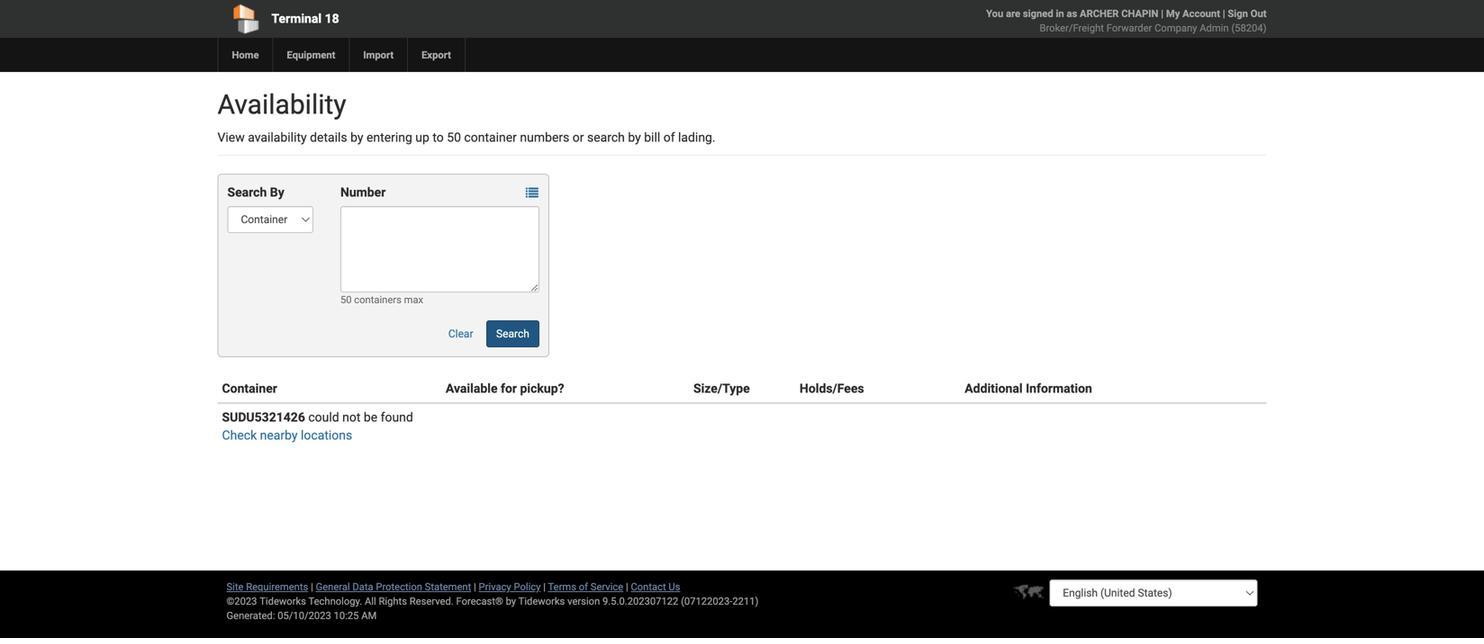 Task type: describe. For each thing, give the bounding box(es) containing it.
(58204)
[[1231, 22, 1267, 34]]

| up forecast®
[[474, 581, 476, 593]]

up
[[415, 130, 430, 145]]

import link
[[349, 38, 407, 72]]

generated:
[[227, 610, 275, 622]]

equipment
[[287, 49, 335, 61]]

| left sign at the top of the page
[[1223, 8, 1225, 19]]

not
[[342, 410, 361, 425]]

sudu5321426 could not be found check nearby locations
[[222, 410, 413, 443]]

bill
[[644, 130, 660, 145]]

are
[[1006, 8, 1021, 19]]

additional
[[965, 381, 1023, 396]]

size/type
[[693, 381, 750, 396]]

search button
[[486, 321, 539, 348]]

| left "general"
[[311, 581, 313, 593]]

equipment link
[[272, 38, 349, 72]]

05/10/2023
[[278, 610, 331, 622]]

50 containers max
[[340, 294, 423, 306]]

all
[[365, 596, 376, 607]]

nearby
[[260, 428, 298, 443]]

forwarder
[[1107, 22, 1152, 34]]

1 vertical spatial 50
[[340, 294, 352, 306]]

availability
[[218, 89, 346, 121]]

©2023 tideworks
[[227, 596, 306, 607]]

version
[[568, 596, 600, 607]]

clear
[[448, 328, 473, 340]]

terminal 18 link
[[218, 0, 639, 38]]

10:25
[[334, 610, 359, 622]]

general
[[316, 581, 350, 593]]

Number text field
[[340, 206, 539, 293]]

container
[[222, 381, 277, 396]]

archer
[[1080, 8, 1119, 19]]

as
[[1067, 8, 1077, 19]]

2211)
[[733, 596, 759, 607]]

protection
[[376, 581, 422, 593]]

containers
[[354, 294, 402, 306]]

my
[[1166, 8, 1180, 19]]

reserved.
[[410, 596, 454, 607]]

company
[[1155, 22, 1197, 34]]

general data protection statement link
[[316, 581, 471, 593]]

could
[[308, 410, 339, 425]]

in
[[1056, 8, 1064, 19]]

9.5.0.202307122
[[603, 596, 679, 607]]

search by
[[227, 185, 284, 200]]

chapin
[[1121, 8, 1159, 19]]

locations
[[301, 428, 352, 443]]

technology.
[[308, 596, 362, 607]]

check
[[222, 428, 257, 443]]

| up 9.5.0.202307122
[[626, 581, 628, 593]]

home link
[[218, 38, 272, 72]]

0 horizontal spatial by
[[350, 130, 363, 145]]

information
[[1026, 381, 1092, 396]]

details
[[310, 130, 347, 145]]

available for pickup?
[[446, 381, 564, 396]]

admin
[[1200, 22, 1229, 34]]

signed
[[1023, 8, 1053, 19]]

site requirements | general data protection statement | privacy policy | terms of service | contact us ©2023 tideworks technology. all rights reserved. forecast® by tideworks version 9.5.0.202307122 (07122023-2211) generated: 05/10/2023 10:25 am
[[227, 581, 759, 622]]

holds/fees
[[800, 381, 864, 396]]

rights
[[379, 596, 407, 607]]

container
[[464, 130, 517, 145]]

contact us link
[[631, 581, 680, 593]]

numbers
[[520, 130, 570, 145]]

max
[[404, 294, 423, 306]]

site
[[227, 581, 244, 593]]

pickup?
[[520, 381, 564, 396]]

site requirements link
[[227, 581, 308, 593]]

by
[[270, 185, 284, 200]]

of inside site requirements | general data protection statement | privacy policy | terms of service | contact us ©2023 tideworks technology. all rights reserved. forecast® by tideworks version 9.5.0.202307122 (07122023-2211) generated: 05/10/2023 10:25 am
[[579, 581, 588, 593]]

terminal 18
[[272, 11, 339, 26]]



Task type: locate. For each thing, give the bounding box(es) containing it.
search for search by
[[227, 185, 267, 200]]

found
[[381, 410, 413, 425]]

terms
[[548, 581, 576, 593]]

home
[[232, 49, 259, 61]]

requirements
[[246, 581, 308, 593]]

out
[[1251, 8, 1267, 19]]

policy
[[514, 581, 541, 593]]

0 horizontal spatial of
[[579, 581, 588, 593]]

us
[[669, 581, 680, 593]]

search left by
[[227, 185, 267, 200]]

privacy
[[479, 581, 511, 593]]

by inside site requirements | general data protection statement | privacy policy | terms of service | contact us ©2023 tideworks technology. all rights reserved. forecast® by tideworks version 9.5.0.202307122 (07122023-2211) generated: 05/10/2023 10:25 am
[[506, 596, 516, 607]]

check nearby locations link
[[222, 428, 352, 443]]

statement
[[425, 581, 471, 593]]

data
[[353, 581, 373, 593]]

you are signed in as archer chapin | my account | sign out broker/freight forwarder company admin (58204)
[[986, 8, 1267, 34]]

50
[[447, 130, 461, 145], [340, 294, 352, 306]]

forecast®
[[456, 596, 503, 607]]

sudu5321426
[[222, 410, 305, 425]]

1 horizontal spatial by
[[506, 596, 516, 607]]

0 vertical spatial 50
[[447, 130, 461, 145]]

(07122023-
[[681, 596, 733, 607]]

0 horizontal spatial 50
[[340, 294, 352, 306]]

sign
[[1228, 8, 1248, 19]]

be
[[364, 410, 378, 425]]

of right bill
[[664, 130, 675, 145]]

1 vertical spatial of
[[579, 581, 588, 593]]

service
[[591, 581, 623, 593]]

you
[[986, 8, 1004, 19]]

search right clear
[[496, 328, 529, 340]]

| up tideworks
[[543, 581, 546, 593]]

0 vertical spatial search
[[227, 185, 267, 200]]

show list image
[[526, 187, 538, 199]]

by left bill
[[628, 130, 641, 145]]

account
[[1183, 8, 1220, 19]]

entering
[[367, 130, 412, 145]]

view availability details by entering up to 50 container numbers or search by bill of lading.
[[218, 130, 716, 145]]

terms of service link
[[548, 581, 623, 593]]

0 vertical spatial of
[[664, 130, 675, 145]]

additional information
[[965, 381, 1092, 396]]

am
[[361, 610, 377, 622]]

contact
[[631, 581, 666, 593]]

view
[[218, 130, 245, 145]]

50 right to
[[447, 130, 461, 145]]

sign out link
[[1228, 8, 1267, 19]]

1 horizontal spatial search
[[496, 328, 529, 340]]

search
[[587, 130, 625, 145]]

export link
[[407, 38, 465, 72]]

0 horizontal spatial search
[[227, 185, 267, 200]]

2 horizontal spatial by
[[628, 130, 641, 145]]

1 horizontal spatial 50
[[447, 130, 461, 145]]

terminal
[[272, 11, 322, 26]]

of up version
[[579, 581, 588, 593]]

lading.
[[678, 130, 716, 145]]

import
[[363, 49, 394, 61]]

1 vertical spatial search
[[496, 328, 529, 340]]

18
[[325, 11, 339, 26]]

of
[[664, 130, 675, 145], [579, 581, 588, 593]]

broker/freight
[[1040, 22, 1104, 34]]

number
[[340, 185, 386, 200]]

availability
[[248, 130, 307, 145]]

tideworks
[[518, 596, 565, 607]]

search for search
[[496, 328, 529, 340]]

by
[[350, 130, 363, 145], [628, 130, 641, 145], [506, 596, 516, 607]]

or
[[573, 130, 584, 145]]

for
[[501, 381, 517, 396]]

1 horizontal spatial of
[[664, 130, 675, 145]]

50 left containers on the left
[[340, 294, 352, 306]]

my account link
[[1166, 8, 1220, 19]]

search inside button
[[496, 328, 529, 340]]

to
[[433, 130, 444, 145]]

export
[[422, 49, 451, 61]]

by down privacy policy link
[[506, 596, 516, 607]]

available
[[446, 381, 498, 396]]

by right details
[[350, 130, 363, 145]]

| left my
[[1161, 8, 1164, 19]]



Task type: vqa. For each thing, say whether or not it's contained in the screenshot.
by inside the site requirements | general data protection statement | privacy policy | terms of service | contact us ©2023 tideworks technology. all rights reserved. forecast® by tideworks version 9.5.0.202307122 (07122023-2211) generated: 05/10/2023 10:25 am
yes



